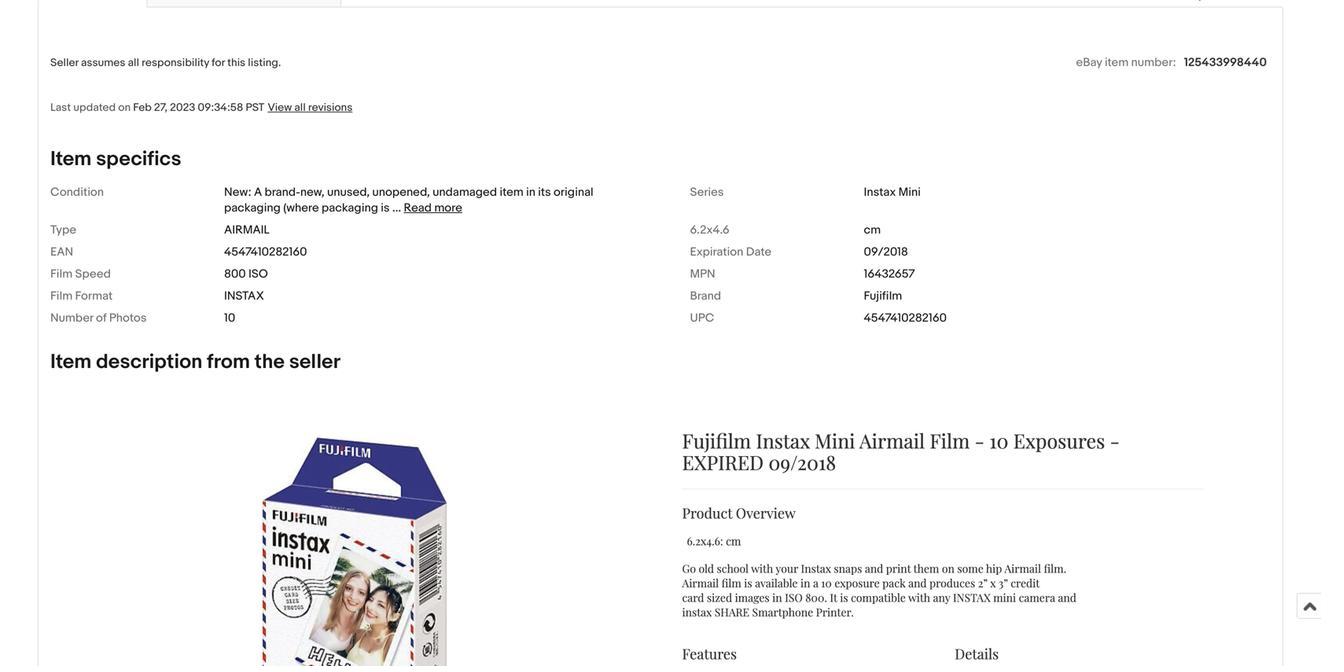 Task type: locate. For each thing, give the bounding box(es) containing it.
responsibility
[[142, 56, 209, 69]]

item for item specifics
[[50, 147, 92, 171]]

0 vertical spatial film
[[50, 267, 73, 281]]

all right view
[[295, 101, 306, 114]]

tab up assumes
[[38, 0, 147, 7]]

4547410282160 up 'iso'
[[224, 245, 307, 259]]

tab
[[38, 0, 147, 7], [147, 0, 341, 7]]

number
[[50, 311, 93, 325]]

1 vertical spatial item
[[50, 350, 92, 375]]

instax
[[224, 289, 264, 303]]

0 horizontal spatial 4547410282160
[[224, 245, 307, 259]]

0 vertical spatial item
[[1105, 55, 1129, 69]]

seller
[[50, 56, 79, 69]]

from
[[207, 350, 250, 375]]

all right assumes
[[128, 56, 139, 69]]

item inside new: a brand-new, unused, unopened, undamaged item in its original packaging (where packaging is ...
[[500, 185, 524, 199]]

1 tab from the left
[[38, 0, 147, 7]]

instax mini
[[864, 185, 921, 199]]

upc
[[690, 311, 715, 325]]

(where
[[283, 201, 319, 215]]

item down number
[[50, 350, 92, 375]]

4547410282160
[[224, 245, 307, 259], [864, 311, 947, 325]]

item
[[50, 147, 92, 171], [50, 350, 92, 375]]

2023
[[170, 101, 195, 114]]

film down ean
[[50, 267, 73, 281]]

1 vertical spatial film
[[50, 289, 73, 303]]

on
[[118, 101, 131, 114]]

item description from the seller
[[50, 350, 341, 375]]

feb
[[133, 101, 152, 114]]

the
[[255, 350, 285, 375]]

item left the in at left top
[[500, 185, 524, 199]]

new: a brand-new, unused, unopened, undamaged item in its original packaging (where packaging is ...
[[224, 185, 594, 215]]

1 horizontal spatial packaging
[[322, 201, 378, 215]]

item specifics
[[50, 147, 181, 171]]

photos
[[109, 311, 147, 325]]

1 horizontal spatial all
[[295, 101, 306, 114]]

packaging down unused,
[[322, 201, 378, 215]]

film up number
[[50, 289, 73, 303]]

mini
[[899, 185, 921, 199]]

instax
[[864, 185, 896, 199]]

view all revisions link
[[265, 100, 353, 114]]

specifics
[[96, 147, 181, 171]]

ean
[[50, 245, 73, 259]]

2 film from the top
[[50, 289, 73, 303]]

tab list
[[38, 0, 1284, 7]]

1 vertical spatial all
[[295, 101, 306, 114]]

0 horizontal spatial item
[[500, 185, 524, 199]]

tab up 'this'
[[147, 0, 341, 7]]

1 packaging from the left
[[224, 201, 281, 215]]

1 item from the top
[[50, 147, 92, 171]]

speed
[[75, 267, 111, 281]]

updated
[[73, 101, 116, 114]]

film for film format
[[50, 289, 73, 303]]

1 vertical spatial item
[[500, 185, 524, 199]]

0 vertical spatial all
[[128, 56, 139, 69]]

fujifilm
[[864, 289, 903, 303]]

seller
[[289, 350, 341, 375]]

1 horizontal spatial 4547410282160
[[864, 311, 947, 325]]

0 vertical spatial 4547410282160
[[224, 245, 307, 259]]

item
[[1105, 55, 1129, 69], [500, 185, 524, 199]]

16432657
[[864, 267, 916, 281]]

...
[[393, 201, 401, 215]]

1 vertical spatial 4547410282160
[[864, 311, 947, 325]]

film for film speed
[[50, 267, 73, 281]]

packaging
[[224, 201, 281, 215], [322, 201, 378, 215]]

1 film from the top
[[50, 267, 73, 281]]

packaging down 'a'
[[224, 201, 281, 215]]

read
[[404, 201, 432, 215]]

last
[[50, 101, 71, 114]]

0 vertical spatial item
[[50, 147, 92, 171]]

4547410282160 down fujifilm
[[864, 311, 947, 325]]

iso
[[249, 267, 268, 281]]

film
[[50, 267, 73, 281], [50, 289, 73, 303]]

0 horizontal spatial packaging
[[224, 201, 281, 215]]

item right ebay
[[1105, 55, 1129, 69]]

view
[[268, 101, 292, 114]]

assumes
[[81, 56, 125, 69]]

its
[[538, 185, 551, 199]]

0 horizontal spatial all
[[128, 56, 139, 69]]

2 item from the top
[[50, 350, 92, 375]]

for
[[212, 56, 225, 69]]

all
[[128, 56, 139, 69], [295, 101, 306, 114]]

read more
[[404, 201, 463, 215]]

item up condition
[[50, 147, 92, 171]]

description
[[96, 350, 202, 375]]

unopened,
[[373, 185, 430, 199]]

is
[[381, 201, 390, 215]]

1 horizontal spatial item
[[1105, 55, 1129, 69]]

type
[[50, 223, 76, 237]]

seller assumes all responsibility for this listing.
[[50, 56, 281, 69]]

this
[[227, 56, 246, 69]]



Task type: describe. For each thing, give the bounding box(es) containing it.
item for item description from the seller
[[50, 350, 92, 375]]

listing.
[[248, 56, 281, 69]]

4547410282160 for upc
[[864, 311, 947, 325]]

condition
[[50, 185, 104, 199]]

number:
[[1132, 55, 1177, 69]]

expiration date
[[690, 245, 772, 259]]

film format
[[50, 289, 113, 303]]

format
[[75, 289, 113, 303]]

brand
[[690, 289, 722, 303]]

expiration
[[690, 245, 744, 259]]

airmail
[[224, 223, 270, 237]]

more
[[435, 201, 463, 215]]

800 iso
[[224, 267, 268, 281]]

new,
[[300, 185, 325, 199]]

ebay
[[1077, 55, 1103, 69]]

2 tab from the left
[[147, 0, 341, 7]]

in
[[526, 185, 536, 199]]

number of photos
[[50, 311, 147, 325]]

2 packaging from the left
[[322, 201, 378, 215]]

4547410282160 for ean
[[224, 245, 307, 259]]

last updated on feb 27, 2023 09:34:58 pst view all revisions
[[50, 101, 353, 114]]

read more button
[[404, 201, 463, 215]]

cm
[[864, 223, 881, 237]]

800
[[224, 267, 246, 281]]

undamaged
[[433, 185, 497, 199]]

pst
[[246, 101, 265, 114]]

27,
[[154, 101, 168, 114]]

film speed
[[50, 267, 111, 281]]

date
[[747, 245, 772, 259]]

new:
[[224, 185, 251, 199]]

125433998440
[[1185, 55, 1268, 69]]

series
[[690, 185, 724, 199]]

ebay item number: 125433998440
[[1077, 55, 1268, 69]]

a
[[254, 185, 262, 199]]

original
[[554, 185, 594, 199]]

of
[[96, 311, 107, 325]]

brand-
[[265, 185, 300, 199]]

09:34:58
[[198, 101, 243, 114]]

revisions
[[308, 101, 353, 114]]

09/2018
[[864, 245, 909, 259]]

10
[[224, 311, 235, 325]]

6.2x4.6
[[690, 223, 730, 237]]

mpn
[[690, 267, 716, 281]]

unused,
[[327, 185, 370, 199]]



Task type: vqa. For each thing, say whether or not it's contained in the screenshot.


